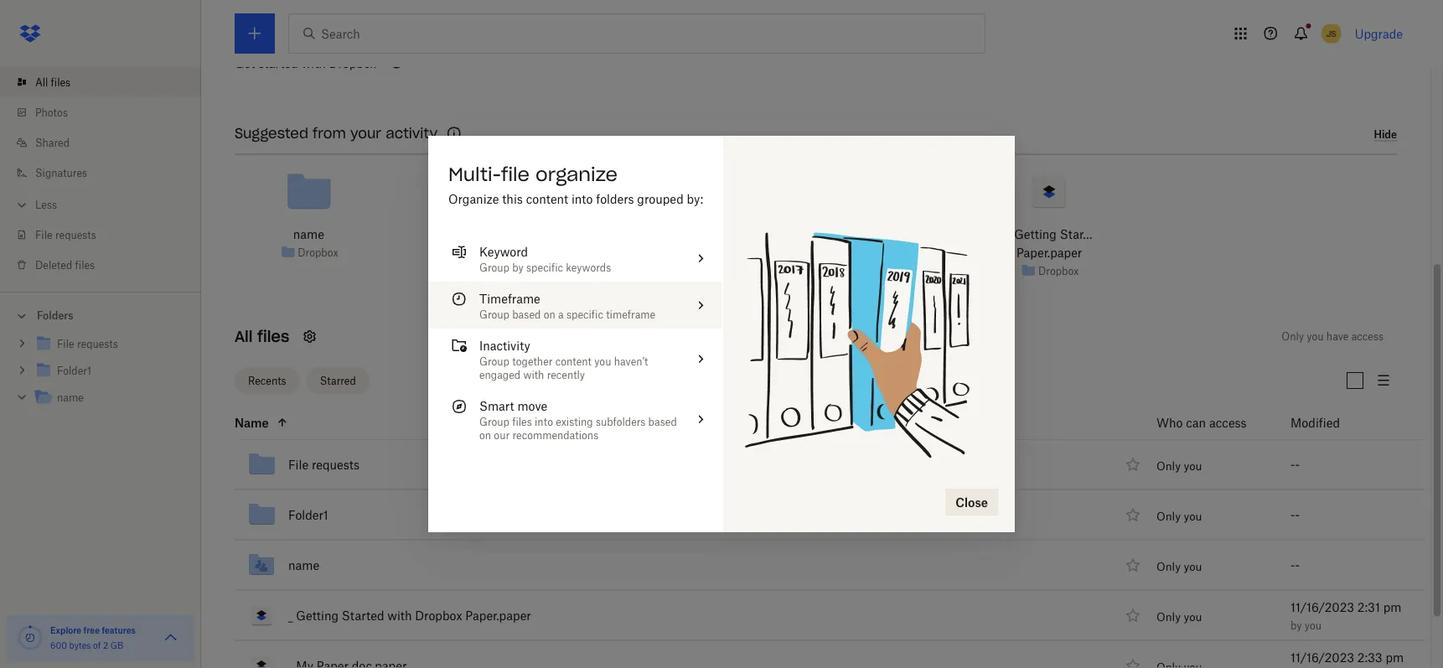 Task type: vqa. For each thing, say whether or not it's contained in the screenshot.
type
no



Task type: describe. For each thing, give the bounding box(es) containing it.
timeframe group based on a specific timeframe
[[480, 291, 656, 321]]

only you have access
[[1282, 331, 1384, 343]]

grouped
[[637, 192, 684, 206]]

getting for star…
[[1015, 228, 1057, 242]]

0 vertical spatial name link
[[293, 226, 324, 244]]

have
[[1327, 331, 1349, 343]]

organize
[[449, 192, 499, 206]]

1 horizontal spatial with
[[388, 609, 412, 623]]

name group
[[0, 327, 201, 424]]

0 horizontal spatial file requests link
[[13, 220, 201, 250]]

name _ my paper doc.paper, modified 11/16/2023 2:33 pm, element
[[198, 641, 1427, 668]]

deleted
[[35, 259, 72, 271]]

multi-file organize organize this content into folders grouped by:
[[449, 163, 703, 206]]

based inside timeframe group based on a specific timeframe
[[512, 308, 541, 321]]

dropbox inside "_ getting started with dropbox paper.paper" link
[[415, 609, 462, 623]]

a
[[558, 308, 564, 321]]

only for folder1
[[1157, 510, 1181, 523]]

_ for _ getting star… paper.paper
[[1007, 228, 1011, 242]]

dropbox link for _ my paper doc.paper
[[891, 244, 931, 261]]

600
[[50, 640, 67, 651]]

pm for 11/16/2023 2:31 pm by you
[[1384, 600, 1402, 615]]

file
[[501, 163, 530, 186]]

less image
[[13, 197, 30, 213]]

group inside smart move group files into existing subfolders based on our recommendations
[[480, 415, 510, 428]]

folders
[[596, 192, 634, 206]]

starred button
[[307, 368, 370, 394]]

our
[[494, 429, 510, 441]]

started
[[342, 609, 384, 623]]

of
[[93, 640, 101, 651]]

add to starred image for name
[[1123, 555, 1143, 576]]

_ for _ my paper doc.paper
[[842, 228, 847, 242]]

name button
[[235, 413, 1116, 433]]

only you button for folder1
[[1157, 510, 1203, 523]]

add to starred image for folder1
[[1123, 505, 1143, 525]]

0 vertical spatial with
[[301, 57, 326, 71]]

together
[[512, 355, 553, 368]]

on inside timeframe group based on a specific timeframe
[[544, 308, 556, 321]]

recommendations
[[513, 429, 599, 441]]

name link inside name name, modified 11/16/2023 2:33 pm, element
[[288, 555, 319, 576]]

_ my paper doc.paper link
[[842, 226, 961, 244]]

name
[[235, 416, 269, 430]]

multi-
[[449, 163, 501, 186]]

engaged
[[480, 368, 521, 381]]

name folder1, modified 11/16/2023 2:30 pm, element
[[198, 490, 1427, 541]]

you inside name folder1, modified 11/16/2023 2:30 pm, element
[[1184, 510, 1203, 523]]

modified button
[[1291, 413, 1384, 433]]

activity
[[386, 125, 438, 143]]

name inside group
[[57, 391, 84, 404]]

inactivity
[[480, 338, 530, 353]]

only you for file requests
[[1157, 460, 1203, 473]]

close button
[[946, 489, 998, 516]]

recents
[[248, 375, 286, 387]]

11/16/2023 2:33 pm
[[1291, 651, 1404, 665]]

all files inside list item
[[35, 76, 71, 88]]

add to starred image for file requests
[[1123, 455, 1143, 475]]

deleted files
[[35, 259, 95, 271]]

suggested from your activity
[[235, 125, 438, 143]]

get
[[235, 57, 255, 71]]

only you for name
[[1157, 560, 1203, 574]]

only for file requests
[[1157, 460, 1181, 473]]

smart move group files into existing subfolders based on our recommendations
[[480, 399, 677, 441]]

_ getting star… paper.paper
[[1007, 228, 1093, 260]]

files inside list item
[[51, 76, 71, 88]]

starred
[[320, 375, 356, 387]]

on inside smart move group files into existing subfolders based on our recommendations
[[480, 429, 491, 441]]

existing
[[556, 415, 593, 428]]

1 horizontal spatial all
[[235, 327, 253, 347]]

1 vertical spatial paper.paper
[[466, 609, 531, 623]]

only for _ getting started with dropbox paper.paper
[[1157, 611, 1181, 624]]

list containing all files
[[0, 57, 201, 292]]

signatures
[[35, 166, 87, 179]]

2 vertical spatial name
[[288, 558, 319, 573]]

who can access
[[1157, 416, 1247, 430]]

suggested
[[235, 125, 308, 143]]

less
[[35, 198, 57, 211]]

11/16/2023 2:31 pm by you
[[1291, 600, 1402, 632]]

_ getting started with dropbox paper.paper link
[[288, 606, 531, 626]]

smart
[[480, 399, 514, 413]]

1 horizontal spatial file
[[288, 458, 309, 472]]

2 horizontal spatial file requests
[[718, 228, 789, 242]]

your
[[350, 125, 382, 143]]

2 horizontal spatial file requests link
[[718, 226, 789, 244]]

from
[[313, 125, 346, 143]]

with inside "inactivity group together content you haven't engaged with recently"
[[523, 368, 544, 381]]

photos link
[[13, 97, 201, 127]]

only you button for file requests
[[1157, 460, 1203, 473]]

free
[[84, 625, 100, 635]]

who
[[1157, 416, 1183, 430]]

shared link
[[13, 127, 201, 158]]

shared
[[35, 136, 70, 149]]

2 horizontal spatial requests
[[741, 228, 789, 242]]

move
[[518, 399, 548, 413]]

doc.paper
[[906, 228, 961, 242]]

add to starred image for _ getting started with dropbox paper.paper
[[1123, 606, 1143, 626]]

can
[[1186, 416, 1206, 430]]

into inside multi-file organize organize this content into folders grouped by:
[[572, 192, 593, 206]]

content inside "inactivity group together content you haven't engaged with recently"
[[556, 355, 592, 368]]

signatures link
[[13, 158, 201, 188]]

get started with dropbox
[[235, 57, 376, 71]]

inactivity group together content you haven't engaged with recently
[[480, 338, 648, 381]]

explore
[[50, 625, 81, 635]]

name _ getting started with dropbox paper.paper, modified 11/16/2023 2:31 pm, element
[[198, 591, 1427, 641]]

11/16/2023 for 11/16/2023 2:33 pm
[[1291, 651, 1355, 665]]

upgrade link
[[1355, 26, 1403, 41]]

close
[[956, 495, 988, 509]]

keywords
[[566, 261, 611, 274]]

subfolders
[[596, 415, 646, 428]]



Task type: locate. For each thing, give the bounding box(es) containing it.
timeframe
[[606, 308, 656, 321]]

into down organize
[[572, 192, 593, 206]]

only you inside name folder1, modified 11/16/2023 2:30 pm, element
[[1157, 510, 1203, 523]]

11/16/2023 inside 11/16/2023 2:31 pm by you
[[1291, 600, 1355, 615]]

1 vertical spatial specific
[[567, 308, 603, 321]]

1 vertical spatial content
[[556, 355, 592, 368]]

add to starred image inside the name file requests, modified 11/16/2023 2:36 pm, element
[[1123, 455, 1143, 475]]

1 horizontal spatial based
[[648, 415, 677, 428]]

pm right 2:33
[[1386, 651, 1404, 665]]

_ getting started with dropbox paper.paper
[[288, 609, 531, 623]]

add to starred image
[[1123, 455, 1143, 475], [1123, 505, 1143, 525], [1123, 555, 1143, 576], [1123, 606, 1143, 626]]

all files link
[[13, 67, 201, 97]]

1 only you button from the top
[[1157, 460, 1203, 473]]

files up photos
[[51, 76, 71, 88]]

-- inside name folder1, modified 11/16/2023 2:30 pm, element
[[1291, 508, 1300, 522]]

paper.paper
[[1017, 246, 1083, 260], [466, 609, 531, 623]]

0 vertical spatial on
[[544, 308, 556, 321]]

access right can at the bottom right
[[1210, 416, 1247, 430]]

by up 11/16/2023 2:33 pm
[[1291, 620, 1302, 632]]

dropbox link for _ getting star… paper.paper
[[1039, 263, 1079, 280]]

only inside name _ getting started with dropbox paper.paper, modified 11/16/2023 2:31 pm, element
[[1157, 611, 1181, 624]]

only inside the name file requests, modified 11/16/2023 2:36 pm, element
[[1157, 460, 1181, 473]]

1 horizontal spatial file requests
[[288, 458, 360, 472]]

haven't
[[614, 355, 648, 368]]

on
[[544, 308, 556, 321], [480, 429, 491, 441]]

gb
[[110, 640, 123, 651]]

multi-file organize dialog
[[428, 136, 1015, 532]]

1 vertical spatial name
[[57, 391, 84, 404]]

2 vertical spatial --
[[1291, 558, 1300, 573]]

0 vertical spatial based
[[512, 308, 541, 321]]

1 vertical spatial with
[[523, 368, 544, 381]]

3 -- from the top
[[1291, 558, 1300, 573]]

dropbox link
[[298, 244, 338, 261], [446, 244, 486, 261], [742, 244, 783, 261], [891, 244, 931, 261], [1039, 263, 1079, 280]]

files
[[51, 76, 71, 88], [75, 259, 95, 271], [257, 327, 290, 347], [512, 415, 532, 428]]

2 group from the top
[[480, 308, 510, 321]]

group
[[480, 261, 510, 274], [480, 308, 510, 321], [480, 355, 510, 368], [480, 415, 510, 428]]

only you button
[[1157, 460, 1203, 473], [1157, 510, 1203, 523], [1157, 560, 1203, 574], [1157, 611, 1203, 624]]

folders button
[[0, 303, 201, 327]]

table containing name
[[198, 407, 1427, 668]]

upgrade
[[1355, 26, 1403, 41]]

list
[[0, 57, 201, 292]]

only for name
[[1157, 560, 1181, 574]]

add to starred image inside name name, modified 11/16/2023 2:33 pm, element
[[1123, 555, 1143, 576]]

group up the engaged
[[480, 355, 510, 368]]

based inside smart move group files into existing subfolders based on our recommendations
[[648, 415, 677, 428]]

-- for folder1
[[1291, 508, 1300, 522]]

_ left started
[[288, 609, 293, 623]]

name link inside name group
[[34, 387, 188, 410]]

you
[[1307, 331, 1324, 343], [595, 355, 612, 368], [1184, 460, 1203, 473], [1184, 510, 1203, 523], [1184, 560, 1203, 574], [1184, 611, 1203, 624], [1305, 620, 1322, 632]]

0 horizontal spatial specific
[[527, 261, 563, 274]]

11/16/2023 for 11/16/2023 2:31 pm by you
[[1291, 600, 1355, 615]]

0 horizontal spatial by
[[512, 261, 524, 274]]

only
[[1282, 331, 1304, 343], [1157, 460, 1181, 473], [1157, 510, 1181, 523], [1157, 560, 1181, 574], [1157, 611, 1181, 624]]

group for inactivity
[[480, 355, 510, 368]]

2 11/16/2023 from the top
[[1291, 651, 1355, 665]]

-- for name
[[1291, 558, 1300, 573]]

1 only you from the top
[[1157, 460, 1203, 473]]

name file requests, modified 11/16/2023 2:36 pm, element
[[198, 440, 1427, 490]]

only you
[[1157, 460, 1203, 473], [1157, 510, 1203, 523], [1157, 560, 1203, 574], [1157, 611, 1203, 624]]

getting inside _ getting star… paper.paper
[[1015, 228, 1057, 242]]

quota usage element
[[17, 625, 44, 651]]

organize
[[536, 163, 618, 186]]

paper
[[871, 228, 903, 242]]

table
[[198, 407, 1427, 668]]

0 horizontal spatial _
[[288, 609, 293, 623]]

specific left keywords
[[527, 261, 563, 274]]

getting left star…
[[1015, 228, 1057, 242]]

4 add to starred image from the top
[[1123, 606, 1143, 626]]

0 vertical spatial getting
[[1015, 228, 1057, 242]]

1 horizontal spatial requests
[[312, 458, 360, 472]]

with
[[301, 57, 326, 71], [523, 368, 544, 381], [388, 609, 412, 623]]

0 vertical spatial pm
[[1384, 600, 1402, 615]]

group inside keyword group by specific keywords
[[480, 261, 510, 274]]

by:
[[687, 192, 703, 206]]

into
[[572, 192, 593, 206], [535, 415, 553, 428]]

files inside smart move group files into existing subfolders based on our recommendations
[[512, 415, 532, 428]]

2 horizontal spatial file
[[718, 228, 738, 242]]

1 vertical spatial all
[[235, 327, 253, 347]]

0 vertical spatial access
[[1352, 331, 1384, 343]]

1 vertical spatial based
[[648, 415, 677, 428]]

only you inside name _ getting started with dropbox paper.paper, modified 11/16/2023 2:31 pm, element
[[1157, 611, 1203, 624]]

photos
[[35, 106, 68, 119]]

recently
[[547, 368, 585, 381]]

only you button for name
[[1157, 560, 1203, 574]]

1 11/16/2023 from the top
[[1291, 600, 1355, 615]]

only you button inside name folder1, modified 11/16/2023 2:30 pm, element
[[1157, 510, 1203, 523]]

all up photos
[[35, 76, 48, 88]]

11/16/2023 left 2:33
[[1291, 651, 1355, 665]]

group up our
[[480, 415, 510, 428]]

_ getting star… paper.paper link
[[989, 226, 1110, 262]]

with right started
[[388, 609, 412, 623]]

group for timeframe
[[480, 308, 510, 321]]

2 horizontal spatial _
[[1007, 228, 1011, 242]]

all files up the recents
[[235, 327, 290, 347]]

1 vertical spatial getting
[[296, 609, 339, 623]]

files right "deleted"
[[75, 259, 95, 271]]

_ for _ getting started with dropbox paper.paper
[[288, 609, 293, 623]]

star…
[[1060, 228, 1093, 242]]

based down timeframe
[[512, 308, 541, 321]]

only you button inside name _ getting started with dropbox paper.paper, modified 11/16/2023 2:31 pm, element
[[1157, 611, 1203, 624]]

all inside list item
[[35, 76, 48, 88]]

-- inside name name, modified 11/16/2023 2:33 pm, element
[[1291, 558, 1300, 573]]

0 horizontal spatial paper.paper
[[466, 609, 531, 623]]

1 horizontal spatial file requests link
[[288, 455, 360, 475]]

1 horizontal spatial all files
[[235, 327, 290, 347]]

group inside "inactivity group together content you haven't engaged with recently"
[[480, 355, 510, 368]]

features
[[102, 625, 136, 635]]

by inside 11/16/2023 2:31 pm by you
[[1291, 620, 1302, 632]]

1 vertical spatial name link
[[34, 387, 188, 410]]

0 horizontal spatial file
[[35, 228, 53, 241]]

only you inside the name file requests, modified 11/16/2023 2:36 pm, element
[[1157, 460, 1203, 473]]

only inside name name, modified 11/16/2023 2:33 pm, element
[[1157, 560, 1181, 574]]

name
[[293, 228, 324, 242], [57, 391, 84, 404], [288, 558, 319, 573]]

into up recommendations
[[535, 415, 553, 428]]

0 horizontal spatial file requests
[[35, 228, 96, 241]]

--
[[1291, 458, 1300, 472], [1291, 508, 1300, 522], [1291, 558, 1300, 573]]

you inside the name file requests, modified 11/16/2023 2:36 pm, element
[[1184, 460, 1203, 473]]

files up the recents
[[257, 327, 290, 347]]

4 group from the top
[[480, 415, 510, 428]]

0 horizontal spatial all files
[[35, 76, 71, 88]]

2 add to starred image from the top
[[1123, 505, 1143, 525]]

recents button
[[235, 368, 300, 394]]

4 only you from the top
[[1157, 611, 1203, 624]]

2 vertical spatial with
[[388, 609, 412, 623]]

_ left star…
[[1007, 228, 1011, 242]]

specific inside timeframe group based on a specific timeframe
[[567, 308, 603, 321]]

folders
[[37, 309, 73, 322]]

1 horizontal spatial into
[[572, 192, 593, 206]]

my
[[850, 228, 867, 242]]

files down move in the left bottom of the page
[[512, 415, 532, 428]]

1 horizontal spatial specific
[[567, 308, 603, 321]]

only you for _ getting started with dropbox paper.paper
[[1157, 611, 1203, 624]]

2 only you button from the top
[[1157, 510, 1203, 523]]

folder1 link
[[288, 505, 328, 525]]

by
[[512, 261, 524, 274], [1291, 620, 1302, 632]]

0 horizontal spatial getting
[[296, 609, 339, 623]]

add to starred image
[[1123, 656, 1143, 668]]

only you for folder1
[[1157, 510, 1203, 523]]

11/16/2023
[[1291, 600, 1355, 615], [1291, 651, 1355, 665]]

0 vertical spatial content
[[526, 192, 568, 206]]

by inside keyword group by specific keywords
[[512, 261, 524, 274]]

pm
[[1384, 600, 1402, 615], [1386, 651, 1404, 665]]

-- inside the name file requests, modified 11/16/2023 2:36 pm, element
[[1291, 458, 1300, 472]]

0 horizontal spatial based
[[512, 308, 541, 321]]

pm for 11/16/2023 2:33 pm
[[1386, 651, 1404, 665]]

access right have
[[1352, 331, 1384, 343]]

0 vertical spatial --
[[1291, 458, 1300, 472]]

into inside smart move group files into existing subfolders based on our recommendations
[[535, 415, 553, 428]]

with down together
[[523, 368, 544, 381]]

dropbox image
[[13, 17, 47, 50]]

pm right "2:31"
[[1384, 600, 1402, 615]]

you inside "inactivity group together content you haven't engaged with recently"
[[595, 355, 612, 368]]

requests inside list
[[55, 228, 96, 241]]

1 horizontal spatial access
[[1352, 331, 1384, 343]]

2 vertical spatial name link
[[288, 555, 319, 576]]

on left our
[[480, 429, 491, 441]]

with right started in the left of the page
[[301, 57, 326, 71]]

1 vertical spatial access
[[1210, 416, 1247, 430]]

only inside name folder1, modified 11/16/2023 2:30 pm, element
[[1157, 510, 1181, 523]]

getting left started
[[296, 609, 339, 623]]

content up recently
[[556, 355, 592, 368]]

0 horizontal spatial requests
[[55, 228, 96, 241]]

3 only you from the top
[[1157, 560, 1203, 574]]

0 vertical spatial name
[[293, 228, 324, 242]]

based right subfolders
[[648, 415, 677, 428]]

0 vertical spatial paper.paper
[[1017, 246, 1083, 260]]

0 vertical spatial into
[[572, 192, 593, 206]]

0 horizontal spatial into
[[535, 415, 553, 428]]

dropbox link for name
[[298, 244, 338, 261]]

1 vertical spatial by
[[1291, 620, 1302, 632]]

specific
[[527, 261, 563, 274], [567, 308, 603, 321]]

3 add to starred image from the top
[[1123, 555, 1143, 576]]

2 only you from the top
[[1157, 510, 1203, 523]]

content right this at the top
[[526, 192, 568, 206]]

1 vertical spatial --
[[1291, 508, 1300, 522]]

folder1
[[288, 508, 328, 522]]

2 -- from the top
[[1291, 508, 1300, 522]]

0 vertical spatial all
[[35, 76, 48, 88]]

group down keyword
[[480, 261, 510, 274]]

2:33
[[1358, 651, 1383, 665]]

modified
[[1291, 416, 1340, 430]]

add to starred image inside name _ getting started with dropbox paper.paper, modified 11/16/2023 2:31 pm, element
[[1123, 606, 1143, 626]]

1 vertical spatial pm
[[1386, 651, 1404, 665]]

1 horizontal spatial paper.paper
[[1017, 246, 1083, 260]]

-
[[1291, 458, 1296, 472], [1296, 458, 1300, 472], [1291, 508, 1296, 522], [1296, 508, 1300, 522], [1291, 558, 1296, 573], [1296, 558, 1300, 573]]

_ my paper doc.paper
[[842, 228, 961, 242]]

content inside multi-file organize organize this content into folders grouped by:
[[526, 192, 568, 206]]

all files list item
[[0, 67, 201, 97]]

0 vertical spatial by
[[512, 261, 524, 274]]

1 add to starred image from the top
[[1123, 455, 1143, 475]]

3 only you button from the top
[[1157, 560, 1203, 574]]

explore free features 600 bytes of 2 gb
[[50, 625, 136, 651]]

_ inside _ getting star… paper.paper
[[1007, 228, 1011, 242]]

1 horizontal spatial _
[[842, 228, 847, 242]]

11/16/2023 left "2:31"
[[1291, 600, 1355, 615]]

0 horizontal spatial on
[[480, 429, 491, 441]]

_ left my
[[842, 228, 847, 242]]

deleted files link
[[13, 250, 201, 280]]

1 vertical spatial into
[[535, 415, 553, 428]]

only you inside name name, modified 11/16/2023 2:33 pm, element
[[1157, 560, 1203, 574]]

all files
[[35, 76, 71, 88], [235, 327, 290, 347]]

0 horizontal spatial with
[[301, 57, 326, 71]]

dropbox link for file requests
[[742, 244, 783, 261]]

only you button for _ getting started with dropbox paper.paper
[[1157, 611, 1203, 624]]

all up the recents
[[235, 327, 253, 347]]

paper.paper inside _ getting star… paper.paper
[[1017, 246, 1083, 260]]

1 group from the top
[[480, 261, 510, 274]]

0 vertical spatial 11/16/2023
[[1291, 600, 1355, 615]]

0 vertical spatial all files
[[35, 76, 71, 88]]

1 horizontal spatial on
[[544, 308, 556, 321]]

name link
[[293, 226, 324, 244], [34, 387, 188, 410], [288, 555, 319, 576]]

1 horizontal spatial by
[[1291, 620, 1302, 632]]

this
[[502, 192, 523, 206]]

1 vertical spatial on
[[480, 429, 491, 441]]

pm inside 11/16/2023 2:31 pm by you
[[1384, 600, 1402, 615]]

1 vertical spatial all files
[[235, 327, 290, 347]]

getting for started
[[296, 609, 339, 623]]

2
[[103, 640, 108, 651]]

1 vertical spatial 11/16/2023
[[1291, 651, 1355, 665]]

group inside timeframe group based on a specific timeframe
[[480, 308, 510, 321]]

4 only you button from the top
[[1157, 611, 1203, 624]]

3 group from the top
[[480, 355, 510, 368]]

only you button inside name name, modified 11/16/2023 2:33 pm, element
[[1157, 560, 1203, 574]]

only you button inside the name file requests, modified 11/16/2023 2:36 pm, element
[[1157, 460, 1203, 473]]

add to starred image inside name folder1, modified 11/16/2023 2:30 pm, element
[[1123, 505, 1143, 525]]

_ inside "_ getting started with dropbox paper.paper" link
[[288, 609, 293, 623]]

2:31
[[1358, 600, 1381, 615]]

timeframe
[[480, 291, 541, 306]]

started
[[258, 57, 298, 71]]

1 -- from the top
[[1291, 458, 1300, 472]]

-- for file requests
[[1291, 458, 1300, 472]]

name name, modified 11/16/2023 2:33 pm, element
[[198, 541, 1427, 591]]

group down timeframe
[[480, 308, 510, 321]]

by down keyword
[[512, 261, 524, 274]]

_
[[842, 228, 847, 242], [1007, 228, 1011, 242], [288, 609, 293, 623]]

you inside name name, modified 11/16/2023 2:33 pm, element
[[1184, 560, 1203, 574]]

keyword
[[480, 244, 528, 259]]

0 vertical spatial specific
[[527, 261, 563, 274]]

2 horizontal spatial with
[[523, 368, 544, 381]]

specific right a
[[567, 308, 603, 321]]

on left a
[[544, 308, 556, 321]]

0 horizontal spatial all
[[35, 76, 48, 88]]

you inside 11/16/2023 2:31 pm by you
[[1305, 620, 1322, 632]]

keyword group by specific keywords
[[480, 244, 611, 274]]

file requests link
[[13, 220, 201, 250], [718, 226, 789, 244], [288, 455, 360, 475]]

group for keyword
[[480, 261, 510, 274]]

1 horizontal spatial getting
[[1015, 228, 1057, 242]]

access
[[1352, 331, 1384, 343], [1210, 416, 1247, 430]]

_ inside _ my paper doc.paper link
[[842, 228, 847, 242]]

getting
[[1015, 228, 1057, 242], [296, 609, 339, 623]]

file inside list
[[35, 228, 53, 241]]

0 horizontal spatial access
[[1210, 416, 1247, 430]]

all files up photos
[[35, 76, 71, 88]]

bytes
[[69, 640, 91, 651]]

dropbox
[[329, 57, 376, 71], [298, 247, 338, 259], [446, 247, 486, 259], [742, 247, 783, 259], [891, 247, 931, 259], [1039, 265, 1079, 278], [415, 609, 462, 623]]

specific inside keyword group by specific keywords
[[527, 261, 563, 274]]



